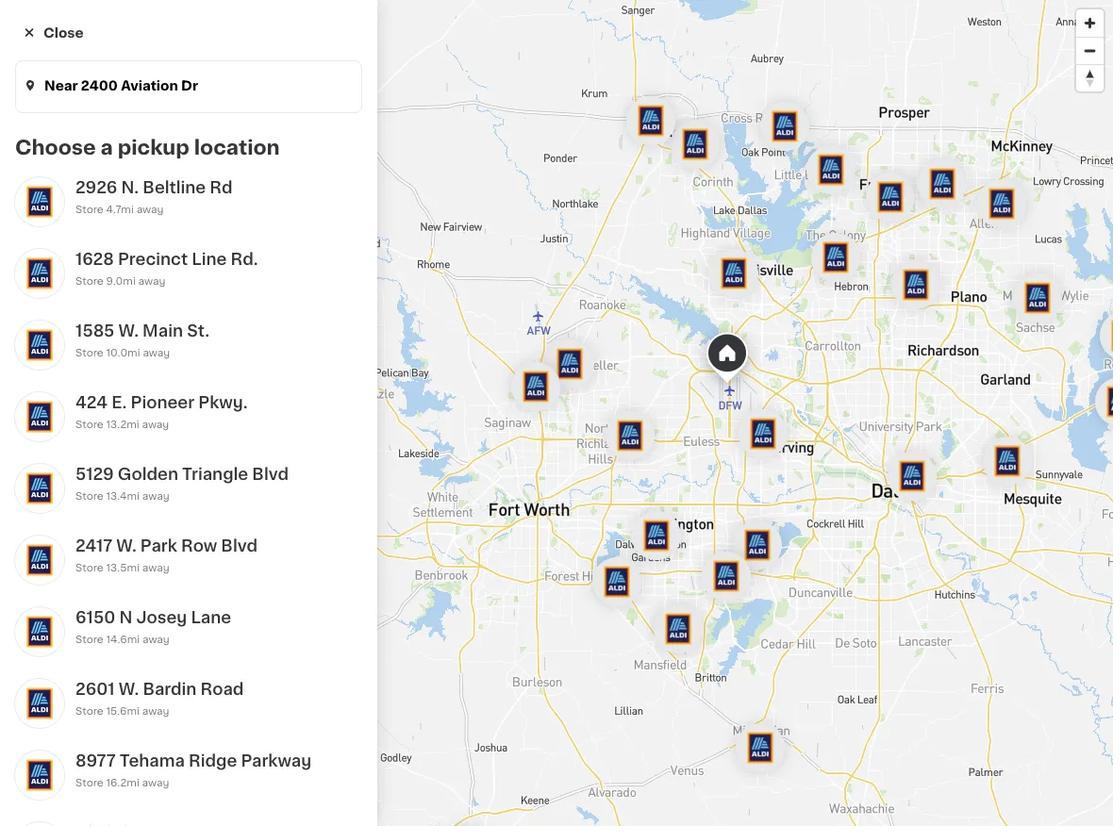 Task type: describe. For each thing, give the bounding box(es) containing it.
convenience
[[478, 112, 549, 122]]

ebt inside groceries bakery deli ebt
[[131, 407, 151, 418]]

free for try
[[834, 154, 863, 167]]

in- for sprouts farmers market
[[838, 288, 852, 298]]

pets
[[763, 112, 788, 122]]

retail
[[1020, 112, 1050, 122]]

1 horizontal spatial on
[[537, 152, 558, 168]]

for you
[[58, 112, 98, 122]]

stores inside there's more to explore shop 96 stores (and counting) in grapevine.
[[467, 732, 510, 745]]

store inside 2417 w. park row blvd store 13.5mi away
[[75, 563, 103, 573]]

instacart image
[[64, 26, 177, 49]]

$10.00
[[598, 785, 653, 801]]

eataly
[[129, 480, 173, 493]]

in- for homeland
[[485, 527, 499, 537]]

(and
[[513, 732, 544, 745]]

pharmacy button
[[908, 79, 989, 134]]

there's more to explore shop 96 stores (and counting) in grapevine.
[[407, 704, 706, 745]]

20.0 mi
[[630, 490, 670, 501]]

pickup down kroger
[[142, 261, 178, 272]]

groceries inside organic groceries butcher shop in-store prices ebt
[[886, 268, 937, 279]]

6
[[1067, 31, 1076, 44]]

2926
[[75, 180, 117, 196]]

stores inside button
[[563, 783, 607, 796]]

in- for fiesta mart
[[838, 407, 852, 418]]

store for 1628
[[75, 276, 103, 286]]

store for fiesta mart
[[852, 407, 879, 418]]

mi for fiesta mart
[[963, 371, 976, 381]]

mi for homeland
[[657, 490, 670, 501]]

8.6 mi
[[943, 371, 976, 381]]

homeland
[[483, 470, 555, 483]]

wholesale
[[397, 112, 452, 122]]

deli inside groceries butcher shop deli in-store prices
[[621, 507, 641, 518]]

2417 w. park row blvd store 13.5mi away
[[75, 538, 258, 573]]

pickup inside aldi pickup ready by 2:30pm 4.7 mi groceries produce organic
[[495, 251, 532, 262]]

5129
[[75, 467, 114, 483]]

explore
[[602, 704, 684, 724]]

in down triangle in the left of the page
[[214, 500, 224, 510]]

organic inside aldi pickup ready by 2:30pm 4.7 mi groceries produce organic
[[594, 268, 635, 279]]

close button
[[15, 15, 91, 53]]

in inside tom thumb pickup ready in 60 min 7.7 mi groceries bakery deli in-store prices
[[568, 371, 577, 381]]

deals
[[587, 112, 618, 122]]

groceries inside aldi pickup ready by 2:30pm 4.7 mi groceries produce organic
[[483, 268, 534, 279]]

1 vertical spatial 60
[[226, 500, 241, 510]]

available for mart
[[888, 371, 935, 381]]

location
[[194, 137, 280, 157]]

butcher inside organic groceries butcher shop in-store prices ebt
[[945, 268, 986, 279]]

deals button
[[562, 79, 643, 134]]

earn 5% credit back on every eligible pickup order!
[[369, 152, 787, 168]]

ridge
[[189, 753, 237, 769]]

for
[[58, 112, 76, 122]]

more
[[514, 704, 571, 724]]

1628 precinct line rd. store 9.0mi away
[[75, 251, 258, 286]]

2417
[[75, 538, 112, 554]]

golden
[[118, 467, 178, 483]]

3
[[478, 785, 489, 801]]

2926 n. beltline rd store 4.7mi away
[[75, 180, 233, 215]]

zoom in image
[[1077, 9, 1104, 37]]

5129 golden triangle blvd store 13.4mi away
[[75, 467, 289, 501]]

josey
[[136, 610, 187, 626]]

14.6mi
[[106, 635, 140, 645]]

credit
[[440, 152, 489, 168]]

counting)
[[547, 732, 613, 745]]

mi inside tom thumb pickup ready in 60 min 7.7 mi groceries bakery deli in-store prices
[[641, 371, 654, 381]]

away for ridge
[[142, 778, 169, 788]]

zoom out image
[[1077, 38, 1104, 64]]

precinct
[[118, 251, 188, 267]]

away for line
[[138, 276, 165, 286]]

10.0mi
[[106, 348, 140, 358]]

4.7
[[633, 251, 649, 262]]

60 inside tom thumb pickup ready in 60 min 7.7 mi groceries bakery deli in-store prices
[[580, 371, 594, 381]]

to inside there's more to explore shop 96 stores (and counting) in grapevine.
[[575, 704, 597, 724]]

store for sprouts farmers market
[[852, 288, 879, 298]]

meat
[[962, 388, 988, 398]]

away inside 2417 w. park row blvd store 13.5mi away
[[142, 563, 169, 573]]

shop inside there's more to explore shop 96 stores (and counting) in grapevine.
[[407, 732, 443, 745]]

pickup inside region
[[118, 137, 189, 157]]

near
[[44, 79, 78, 92]]

organic inside organic groceries butcher shop in-store prices ebt
[[836, 268, 878, 279]]

n.
[[121, 180, 139, 196]]

15.6mi
[[106, 706, 140, 717]]

mi inside aldi pickup ready by 2:30pm 4.7 mi groceries produce organic
[[652, 251, 665, 262]]

view
[[507, 783, 540, 796]]

produce inside aldi pickup ready by 2:30pm 4.7 mi groceries produce organic
[[542, 268, 586, 279]]

alcohol button
[[297, 79, 378, 134]]

prices inside tom thumb pickup ready in 60 min 7.7 mi groceries bakery deli in-store prices
[[528, 407, 561, 418]]

aldi
[[483, 231, 517, 244]]

shop inside organic groceries butcher shop in-store prices ebt
[[989, 268, 1016, 279]]

sprouts farmers market
[[836, 231, 1005, 244]]

grocery button
[[124, 79, 205, 134]]

pickup inside tom thumb pickup ready in 60 min 7.7 mi groceries bakery deli in-store prices
[[495, 371, 532, 381]]

dr
[[181, 79, 198, 92]]

min for eataly
[[243, 500, 263, 510]]

choose a pickup location
[[15, 137, 280, 157]]

prices for homeland
[[528, 527, 561, 537]]

for you button
[[38, 79, 119, 134]]

butcher inside groceries butcher shop deli in-store prices
[[542, 507, 583, 518]]

order!
[[737, 152, 787, 168]]

pickup ready in 45 min
[[142, 261, 263, 272]]

beltline
[[143, 180, 206, 196]]

deli inside tom thumb pickup ready in 60 min 7.7 mi groceries bakery deli in-store prices
[[586, 388, 606, 398]]

w. for 2417
[[116, 538, 137, 554]]

5%
[[411, 152, 436, 168]]

kroger
[[129, 241, 177, 254]]

alcohol
[[318, 112, 358, 122]]

park
[[140, 538, 177, 554]]

pharmacy
[[921, 112, 976, 122]]

reset bearing to north image
[[1077, 65, 1104, 92]]

min inside tom thumb pickup ready in 60 min 7.7 mi groceries bakery deli in-store prices
[[597, 371, 617, 381]]

6150 n josey lane store 14.6mi away
[[75, 610, 231, 645]]

8.6
[[943, 371, 960, 381]]

45
[[226, 261, 240, 272]]

blvd inside 2417 w. park row blvd store 13.5mi away
[[221, 538, 258, 554]]

choose
[[15, 137, 96, 157]]

map region
[[377, 0, 1113, 827]]

6150
[[75, 610, 115, 626]]

close
[[43, 26, 84, 39]]

rd
[[210, 180, 233, 196]]

5.2
[[943, 251, 960, 262]]

shop categories tab list
[[38, 79, 1076, 134]]

get
[[265, 785, 297, 801]]

lane
[[191, 610, 231, 626]]

tom
[[483, 351, 513, 364]]

delivery
[[339, 785, 407, 801]]

groceries down precinct
[[129, 278, 180, 288]]

free for get
[[300, 785, 335, 801]]

away for pioneer
[[142, 419, 169, 430]]

1 horizontal spatial pickup
[[676, 152, 733, 168]]

pickup ready by 2:15pm
[[495, 490, 622, 501]]

store inside tom thumb pickup ready in 60 min 7.7 mi groceries bakery deli in-store prices
[[499, 407, 526, 418]]

pickup button
[[648, 79, 730, 134]]

ready for pickup ready in 60 min
[[181, 500, 212, 510]]

away for josey
[[142, 635, 170, 645]]

away for bardin
[[142, 706, 169, 717]]

deli inside groceries bakery deli ebt
[[232, 388, 253, 398]]

eligible
[[612, 152, 672, 168]]

•
[[552, 785, 558, 800]]

store for 6150
[[75, 635, 103, 645]]

parkway
[[241, 753, 311, 769]]

aviation
[[121, 79, 178, 92]]



Task type: locate. For each thing, give the bounding box(es) containing it.
0 vertical spatial to
[[575, 704, 597, 724]]

a
[[101, 137, 113, 157]]

min right 45
[[243, 261, 263, 272]]

available
[[888, 251, 935, 262], [888, 371, 935, 381]]

ebt up location
[[241, 112, 262, 122]]

available down sprouts farmers market
[[888, 251, 935, 262]]

ready
[[534, 251, 565, 262], [181, 261, 212, 272], [534, 371, 565, 381], [534, 490, 565, 501], [181, 500, 212, 510]]

ebt down the farmers
[[922, 288, 942, 298]]

pickup available for mart
[[849, 371, 935, 381]]

store for 1585
[[75, 348, 103, 358]]

mi right 4.7
[[652, 251, 665, 262]]

pickup available for farmers
[[849, 251, 935, 262]]

prices inside pantry fresh produce meat in-store prices
[[882, 407, 914, 418]]

w. up 10.0mi
[[118, 323, 139, 339]]

0 vertical spatial free
[[834, 154, 863, 167]]

1 horizontal spatial butcher
[[945, 268, 986, 279]]

rd.
[[231, 251, 258, 267]]

1585
[[75, 323, 114, 339]]

by inside aldi pickup ready by 2:30pm 4.7 mi groceries produce organic
[[568, 251, 581, 262]]

on
[[537, 152, 558, 168], [411, 785, 433, 801]]

store for 5129
[[75, 491, 103, 501]]

you
[[78, 112, 98, 122]]

away down park
[[142, 563, 169, 573]]

in- down 'sprouts'
[[838, 288, 852, 298]]

0 vertical spatial ebt
[[241, 112, 262, 122]]

store down pantry
[[852, 407, 879, 418]]

all
[[543, 783, 560, 796]]

blvd
[[252, 467, 289, 483], [221, 538, 258, 554]]

pkwy.
[[198, 395, 248, 411]]

1 vertical spatial stores
[[563, 783, 607, 796]]

away down precinct
[[138, 276, 165, 286]]

1 vertical spatial produce
[[910, 388, 954, 398]]

0 vertical spatial by
[[568, 251, 581, 262]]

4 store from the top
[[75, 419, 103, 430]]

1 bakery from the left
[[188, 388, 224, 398]]

0 horizontal spatial on
[[411, 785, 433, 801]]

in left 45
[[214, 261, 224, 272]]

0 vertical spatial butcher
[[945, 268, 986, 279]]

0 horizontal spatial stores
[[467, 732, 510, 745]]

e.
[[111, 395, 127, 411]]

w. inside '1585 w. main st. store 10.0mi away'
[[118, 323, 139, 339]]

store inside 8977 tehama ridge parkway store 16.2mi away
[[75, 778, 103, 788]]

fresh
[[878, 388, 907, 398]]

store down 424
[[75, 419, 103, 430]]

to right $10.00
[[657, 785, 673, 801]]

there's
[[430, 704, 510, 724]]

blvd right row at the bottom left of page
[[221, 538, 258, 554]]

store inside 5129 golden triangle blvd store 13.4mi away
[[75, 491, 103, 501]]

in- down tom
[[485, 407, 499, 418]]

produce inside pantry fresh produce meat in-store prices
[[910, 388, 954, 398]]

1 by from the top
[[568, 251, 581, 262]]

mi for sprouts farmers market
[[962, 251, 976, 262]]

pickup up eligible
[[671, 112, 707, 122]]

w. inside 2601 w. bardin road store 15.6mi away
[[119, 682, 139, 698]]

store inside 2601 w. bardin road store 15.6mi away
[[75, 706, 103, 717]]

2 store from the top
[[75, 276, 103, 286]]

convenience button
[[470, 79, 556, 134]]

1 vertical spatial on
[[411, 785, 433, 801]]

20.0
[[630, 490, 654, 501]]

blvd inside 5129 golden triangle blvd store 13.4mi away
[[252, 467, 289, 483]]

store down '2417'
[[75, 563, 103, 573]]

organic
[[594, 268, 635, 279], [836, 268, 878, 279]]

5 store from the top
[[75, 491, 103, 501]]

pickup down tom
[[495, 371, 532, 381]]

0 horizontal spatial pickup
[[118, 137, 189, 157]]

0 vertical spatial produce
[[542, 268, 586, 279]]

to
[[575, 704, 597, 724], [657, 785, 673, 801]]

424
[[75, 395, 108, 411]]

w. for 2601
[[119, 682, 139, 698]]

1 horizontal spatial deli
[[586, 388, 606, 398]]

1 vertical spatial ebt
[[922, 288, 942, 298]]

away inside 6150 n josey lane store 14.6mi away
[[142, 635, 170, 645]]

away down josey in the bottom of the page
[[142, 635, 170, 645]]

2 horizontal spatial deli
[[621, 507, 641, 518]]

0 horizontal spatial butcher
[[542, 507, 583, 518]]

w. up 13.5mi
[[116, 538, 137, 554]]

st.
[[187, 323, 210, 339]]

store down 2601
[[75, 706, 103, 717]]

produce down 2:30pm
[[542, 268, 586, 279]]

0 horizontal spatial shop
[[407, 732, 443, 745]]

ready down triangle in the left of the page
[[181, 500, 212, 510]]

grapevine.
[[632, 732, 706, 745]]

store down 8977
[[75, 778, 103, 788]]

away inside 2926 n. beltline rd store 4.7mi away
[[136, 204, 164, 215]]

away inside 1628 precinct line rd. store 9.0mi away
[[138, 276, 165, 286]]

away down the pioneer
[[142, 419, 169, 430]]

1 horizontal spatial produce
[[910, 388, 954, 398]]

prices down fresh
[[882, 407, 914, 418]]

pickup ready in 60 min
[[142, 500, 263, 510]]

free inside treatment tracker modal "dialog"
[[300, 785, 335, 801]]

ebt inside organic groceries butcher shop in-store prices ebt
[[922, 288, 942, 298]]

0 vertical spatial blvd
[[252, 467, 289, 483]]

away inside 8977 tehama ridge parkway store 16.2mi away
[[142, 778, 169, 788]]

choose a pickup location element
[[0, 166, 377, 827]]

to up counting)
[[575, 704, 597, 724]]

0 vertical spatial available
[[888, 251, 935, 262]]

butcher down 'pickup ready by 2:15pm'
[[542, 507, 583, 518]]

shop left 96
[[407, 732, 443, 745]]

tom thumb pickup ready in 60 min 7.7 mi groceries bakery deli in-store prices
[[483, 351, 654, 418]]

0 horizontal spatial produce
[[542, 268, 586, 279]]

ready inside tom thumb pickup ready in 60 min 7.7 mi groceries bakery deli in-store prices
[[534, 371, 565, 381]]

pickup down eataly
[[142, 500, 178, 510]]

on left next
[[411, 785, 433, 801]]

earn
[[369, 152, 407, 168]]

bakery inside tom thumb pickup ready in 60 min 7.7 mi groceries bakery deli in-store prices
[[542, 388, 578, 398]]

away
[[136, 204, 164, 215], [138, 276, 165, 286], [143, 348, 170, 358], [142, 419, 169, 430], [142, 491, 169, 501], [142, 563, 169, 573], [142, 635, 170, 645], [142, 706, 169, 717], [142, 778, 169, 788]]

away for main
[[143, 348, 170, 358]]

7.7
[[625, 371, 638, 381]]

store inside 1628 precinct line rd. store 9.0mi away
[[75, 276, 103, 286]]

0 horizontal spatial free
[[300, 785, 335, 801]]

2601 w. bardin road store 15.6mi away
[[75, 682, 244, 717]]

away down bardin
[[142, 706, 169, 717]]

prices inside organic groceries butcher shop in-store prices ebt
[[882, 288, 914, 298]]

away inside '1585 w. main st. store 10.0mi away'
[[143, 348, 170, 358]]

shop down 2:15pm
[[586, 507, 613, 518]]

groceries inside groceries butcher shop deli in-store prices
[[483, 507, 534, 518]]

pickup available down 'sprouts'
[[849, 251, 935, 262]]

stores
[[467, 732, 510, 745], [563, 783, 607, 796]]

1 store from the top
[[75, 204, 103, 215]]

mi right 20.0
[[657, 490, 670, 501]]

w. inside 2417 w. park row blvd store 13.5mi away
[[116, 538, 137, 554]]

try free
[[809, 154, 863, 167]]

away down main
[[143, 348, 170, 358]]

bardin
[[143, 682, 197, 698]]

albertsons
[[129, 351, 206, 364]]

2 bakery from the left
[[542, 388, 578, 398]]

groceries bakery deli ebt
[[129, 388, 253, 418]]

prices for fiesta mart
[[882, 407, 914, 418]]

1 vertical spatial pickup available
[[849, 371, 935, 381]]

60 down triangle in the left of the page
[[226, 500, 241, 510]]

pickup down 'sprouts'
[[849, 251, 885, 262]]

1 horizontal spatial organic
[[836, 268, 878, 279]]

prices
[[882, 288, 914, 298], [528, 407, 561, 418], [882, 407, 914, 418], [528, 527, 561, 537]]

groceries down "aldi" at the top left of the page
[[483, 268, 534, 279]]

0 vertical spatial 60
[[580, 371, 594, 381]]

groceries
[[483, 268, 534, 279], [886, 268, 937, 279], [129, 278, 180, 288], [129, 388, 180, 398], [483, 388, 534, 398], [483, 507, 534, 518]]

1585 w. main st. store 10.0mi away
[[75, 323, 210, 358]]

mi right 7.7
[[641, 371, 654, 381]]

store
[[852, 288, 879, 298], [499, 407, 526, 418], [852, 407, 879, 418], [499, 527, 526, 537]]

main
[[143, 323, 183, 339]]

store inside groceries butcher shop deli in-store prices
[[499, 527, 526, 537]]

mi
[[652, 251, 665, 262], [962, 251, 976, 262], [641, 371, 654, 381], [963, 371, 976, 381], [657, 490, 670, 501]]

store down 5129
[[75, 491, 103, 501]]

1 vertical spatial free
[[300, 785, 335, 801]]

8 store from the top
[[75, 706, 103, 717]]

1 vertical spatial by
[[568, 490, 581, 501]]

pickup
[[671, 112, 707, 122], [495, 251, 532, 262], [849, 251, 885, 262], [142, 261, 178, 272], [495, 371, 532, 381], [849, 371, 885, 381], [495, 490, 532, 501], [142, 500, 178, 510]]

mi right 8.6
[[963, 371, 976, 381]]

9 store from the top
[[75, 778, 103, 788]]

pickup available up fresh
[[849, 371, 935, 381]]

pickup down "aldi" at the top left of the page
[[495, 251, 532, 262]]

next
[[436, 785, 474, 801]]

farmers
[[894, 231, 952, 244]]

organic down 'sprouts'
[[836, 268, 878, 279]]

store inside 6150 n josey lane store 14.6mi away
[[75, 635, 103, 645]]

2 vertical spatial w.
[[119, 682, 139, 698]]

min for kroger
[[243, 261, 263, 272]]

1 vertical spatial min
[[597, 371, 617, 381]]

0 vertical spatial min
[[243, 261, 263, 272]]

60 left 7.7
[[580, 371, 594, 381]]

thumb
[[516, 351, 565, 364]]

0 vertical spatial pickup available
[[849, 251, 935, 262]]

store for homeland
[[499, 527, 526, 537]]

0 vertical spatial w.
[[118, 323, 139, 339]]

prices inside groceries butcher shop deli in-store prices
[[528, 527, 561, 537]]

1 vertical spatial available
[[888, 371, 935, 381]]

store inside organic groceries butcher shop in-store prices ebt
[[852, 288, 879, 298]]

1 horizontal spatial 60
[[580, 371, 594, 381]]

free right 'try' on the top right
[[834, 154, 863, 167]]

1 vertical spatial to
[[657, 785, 673, 801]]

triangle
[[182, 467, 248, 483]]

groceries right the e.
[[129, 388, 180, 398]]

8977
[[75, 753, 116, 769]]

view all stores button
[[478, 770, 635, 808]]

groceries down tom
[[483, 388, 534, 398]]

1 horizontal spatial ebt
[[241, 112, 262, 122]]

0 vertical spatial stores
[[467, 732, 510, 745]]

2 pickup available from the top
[[849, 371, 935, 381]]

store down 6150
[[75, 635, 103, 645]]

store for 424
[[75, 419, 103, 430]]

ready left 45
[[181, 261, 212, 272]]

1 available from the top
[[888, 251, 935, 262]]

ebt up "13.2mi"
[[131, 407, 151, 418]]

2601
[[75, 682, 115, 698]]

available for farmers
[[888, 251, 935, 262]]

near 2400 aviation dr
[[44, 79, 198, 92]]

butcher down 5.2 mi
[[945, 268, 986, 279]]

store inside pantry fresh produce meat in-store prices
[[852, 407, 879, 418]]

1 horizontal spatial shop
[[586, 507, 613, 518]]

on inside treatment tracker modal "dialog"
[[411, 785, 433, 801]]

every
[[562, 152, 608, 168]]

mi right "5.2"
[[962, 251, 976, 262]]

0 horizontal spatial organic
[[594, 268, 635, 279]]

9.0mi
[[106, 276, 136, 286]]

groceries down sprouts farmers market
[[886, 268, 937, 279]]

aldi logo image
[[627, 96, 676, 145], [761, 102, 810, 151], [671, 120, 720, 169], [807, 145, 856, 194], [918, 159, 967, 209], [866, 173, 915, 222], [15, 177, 64, 226], [978, 179, 1027, 228], [811, 233, 861, 282], [15, 249, 64, 298], [710, 249, 759, 298], [892, 260, 941, 309], [1013, 274, 1062, 323], [1100, 311, 1113, 360], [15, 321, 64, 370], [545, 340, 594, 389], [511, 362, 560, 411], [1095, 377, 1113, 426], [15, 393, 64, 442], [739, 410, 788, 459], [606, 411, 655, 460], [983, 437, 1032, 486], [888, 452, 937, 501], [15, 464, 64, 513], [632, 511, 681, 560], [733, 521, 782, 570], [15, 536, 64, 585], [702, 552, 751, 601], [593, 558, 642, 607], [654, 605, 703, 654], [15, 608, 64, 657], [15, 679, 64, 728], [736, 724, 785, 773], [15, 751, 64, 800]]

2 organic from the left
[[836, 268, 878, 279]]

n
[[119, 610, 132, 626]]

2 horizontal spatial ebt
[[922, 288, 942, 298]]

tehama
[[120, 753, 185, 769]]

away inside 5129 golden triangle blvd store 13.4mi away
[[142, 491, 169, 501]]

in- inside organic groceries butcher shop in-store prices ebt
[[838, 288, 852, 298]]

ready inside aldi pickup ready by 2:30pm 4.7 mi groceries produce organic
[[534, 251, 565, 262]]

store inside '1585 w. main st. store 10.0mi away'
[[75, 348, 103, 358]]

ready up groceries butcher shop deli in-store prices
[[534, 490, 565, 501]]

market
[[955, 231, 1005, 244]]

0 vertical spatial on
[[537, 152, 558, 168]]

in- down pantry
[[838, 407, 852, 418]]

pickup down pickup button
[[676, 152, 733, 168]]

prices down thumb
[[528, 407, 561, 418]]

free right get
[[300, 785, 335, 801]]

in- inside groceries butcher shop deli in-store prices
[[485, 527, 499, 537]]

away for beltline
[[136, 204, 164, 215]]

ready left 2:30pm
[[534, 251, 565, 262]]

to inside treatment tracker modal "dialog"
[[657, 785, 673, 801]]

organic groceries butcher shop in-store prices ebt
[[836, 268, 1016, 298]]

store for 8977
[[75, 778, 103, 788]]

in- inside tom thumb pickup ready in 60 min 7.7 mi groceries bakery deli in-store prices
[[485, 407, 499, 418]]

blvd right triangle in the left of the page
[[252, 467, 289, 483]]

in left 7.7
[[568, 371, 577, 381]]

view all stores
[[507, 783, 607, 796]]

on right back on the top left
[[537, 152, 558, 168]]

try free button
[[798, 143, 873, 177]]

ebt button
[[211, 79, 292, 134]]

aldi pickup ready by 2:30pm 4.7 mi groceries produce organic
[[483, 231, 665, 279]]

min down triangle in the left of the page
[[243, 500, 263, 510]]

free inside try free button
[[834, 154, 863, 167]]

treatment tracker modal dialog
[[0, 759, 1113, 827]]

ready for pickup ready in 45 min
[[181, 261, 212, 272]]

ready down thumb
[[534, 371, 565, 381]]

store down homeland
[[499, 527, 526, 537]]

0 horizontal spatial to
[[575, 704, 597, 724]]

prices for sprouts farmers market
[[882, 288, 914, 298]]

shop inside groceries butcher shop deli in-store prices
[[586, 507, 613, 518]]

away down golden
[[142, 491, 169, 501]]

in- inside pantry fresh produce meat in-store prices
[[838, 407, 852, 418]]

butcher
[[945, 268, 986, 279], [542, 507, 583, 518]]

ebt inside button
[[241, 112, 262, 122]]

store for 2601
[[75, 706, 103, 717]]

in down explore
[[617, 732, 629, 745]]

by left 2:15pm
[[568, 490, 581, 501]]

13.2mi
[[106, 419, 139, 430]]

w. for 1585
[[118, 323, 139, 339]]

shop down market
[[989, 268, 1016, 279]]

2 by from the top
[[568, 490, 581, 501]]

1 horizontal spatial free
[[834, 154, 863, 167]]

ready for pickup ready by 2:15pm
[[534, 490, 565, 501]]

6 button
[[1029, 19, 1091, 57]]

available down 'mart'
[[888, 371, 935, 381]]

store for 2926
[[75, 204, 103, 215]]

organic down 2:30pm
[[594, 268, 635, 279]]

5.2 mi
[[943, 251, 976, 262]]

0 vertical spatial shop
[[989, 268, 1016, 279]]

0 horizontal spatial bakery
[[188, 388, 224, 398]]

1 vertical spatial shop
[[586, 507, 613, 518]]

produce down 8.6
[[910, 388, 954, 398]]

min left 7.7
[[597, 371, 617, 381]]

in- down homeland
[[485, 527, 499, 537]]

pickup
[[118, 137, 189, 157], [676, 152, 733, 168]]

pickup down homeland
[[495, 490, 532, 501]]

store inside "424 e. pioneer pkwy. store 13.2mi away"
[[75, 419, 103, 430]]

away for triangle
[[142, 491, 169, 501]]

0 horizontal spatial 60
[[226, 500, 241, 510]]

2 horizontal spatial shop
[[989, 268, 1016, 279]]

2 available from the top
[[888, 371, 935, 381]]

0 horizontal spatial deli
[[232, 388, 253, 398]]

2 vertical spatial min
[[243, 500, 263, 510]]

store down '1585'
[[75, 348, 103, 358]]

6 store from the top
[[75, 563, 103, 573]]

1 horizontal spatial to
[[657, 785, 673, 801]]

groceries down homeland
[[483, 507, 534, 518]]

bakery
[[188, 388, 224, 398], [542, 388, 578, 398]]

1 vertical spatial w.
[[116, 538, 137, 554]]

pickup locations list region
[[0, 0, 377, 827]]

prices down sprouts farmers market
[[882, 288, 914, 298]]

row
[[181, 538, 217, 554]]

store down 2926
[[75, 204, 103, 215]]

add
[[561, 785, 594, 801]]

2:15pm
[[584, 490, 622, 501]]

0 horizontal spatial ebt
[[131, 407, 151, 418]]

pickup inside button
[[671, 112, 707, 122]]

more button
[[752, 777, 825, 808]]

1 horizontal spatial bakery
[[542, 388, 578, 398]]

w.
[[118, 323, 139, 339], [116, 538, 137, 554], [119, 682, 139, 698]]

1 vertical spatial blvd
[[221, 538, 258, 554]]

away down "tehama"
[[142, 778, 169, 788]]

bakery inside groceries bakery deli ebt
[[188, 388, 224, 398]]

away down n. at the top of page
[[136, 204, 164, 215]]

2 vertical spatial shop
[[407, 732, 443, 745]]

2 vertical spatial ebt
[[131, 407, 151, 418]]

pets button
[[735, 79, 816, 134]]

store down tom
[[499, 407, 526, 418]]

3 store from the top
[[75, 348, 103, 358]]

away inside "424 e. pioneer pkwy. store 13.2mi away"
[[142, 419, 169, 430]]

ebt
[[241, 112, 262, 122], [922, 288, 942, 298], [131, 407, 151, 418]]

pickup down fiesta mart
[[849, 371, 885, 381]]

store down 'sprouts'
[[852, 288, 879, 298]]

prices down 'pickup ready by 2:15pm'
[[528, 527, 561, 537]]

groceries inside groceries bakery deli ebt
[[129, 388, 180, 398]]

away inside 2601 w. bardin road store 15.6mi away
[[142, 706, 169, 717]]

2:30pm
[[584, 251, 625, 262]]

store down 1628
[[75, 276, 103, 286]]

groceries butcher shop deli in-store prices
[[483, 507, 641, 537]]

groceries inside tom thumb pickup ready in 60 min 7.7 mi groceries bakery deli in-store prices
[[483, 388, 534, 398]]

1 horizontal spatial stores
[[563, 783, 607, 796]]

60
[[580, 371, 594, 381], [226, 500, 241, 510]]

by left 2:30pm
[[568, 251, 581, 262]]

7 store from the top
[[75, 635, 103, 645]]

1 organic from the left
[[594, 268, 635, 279]]

w. up 15.6mi
[[119, 682, 139, 698]]

pickup down grocery
[[118, 137, 189, 157]]

sprouts
[[836, 231, 891, 244]]

in inside there's more to explore shop 96 stores (and counting) in grapevine.
[[617, 732, 629, 745]]

pioneer
[[131, 395, 194, 411]]

store inside 2926 n. beltline rd store 4.7mi away
[[75, 204, 103, 215]]

4.7mi
[[106, 204, 134, 215]]

8977 tehama ridge parkway store 16.2mi away
[[75, 753, 311, 788]]

1 vertical spatial butcher
[[542, 507, 583, 518]]

1 pickup available from the top
[[849, 251, 935, 262]]



Task type: vqa. For each thing, say whether or not it's contained in the screenshot.


